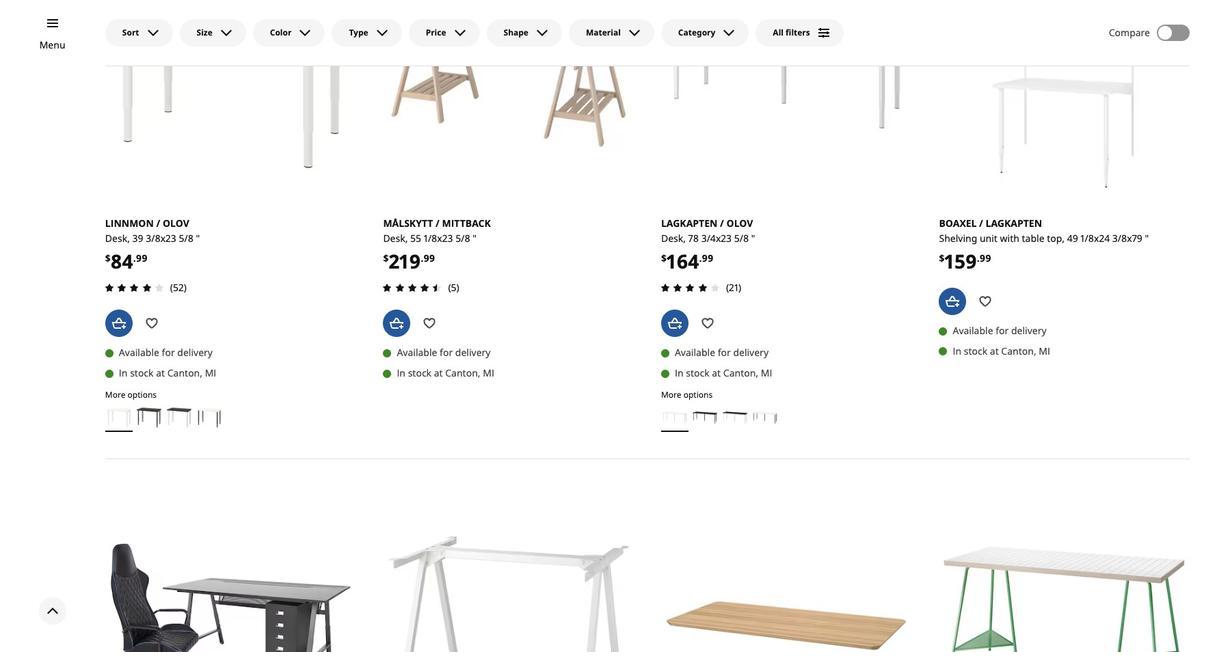 Task type: locate. For each thing, give the bounding box(es) containing it.
1 horizontal spatial options
[[684, 389, 713, 401]]

" right the 3/8x23
[[196, 232, 200, 245]]

5/8 down mittback
[[456, 232, 470, 245]]

2 options from the left
[[684, 389, 713, 401]]

olov up the 3/4x23
[[726, 217, 753, 230]]

/ up 1/8x23
[[436, 217, 440, 230]]

/ for 159
[[979, 217, 983, 230]]

4 . from the left
[[977, 251, 980, 264]]

desk, for 219
[[383, 232, 408, 245]]

desk, down the linnmon
[[105, 232, 130, 245]]

2 desk, from the left
[[661, 232, 686, 245]]

2 5/8 from the left
[[734, 232, 749, 245]]

at for 159
[[990, 345, 999, 358]]

available for delivery for 84
[[119, 346, 213, 359]]

2 horizontal spatial desk,
[[661, 232, 686, 245]]

1 desk, from the left
[[105, 232, 130, 245]]

1 / from the left
[[156, 217, 160, 230]]

3 5/8 from the left
[[456, 232, 470, 245]]

0 horizontal spatial 5/8
[[179, 232, 193, 245]]

for for 219
[[440, 346, 453, 359]]

0 horizontal spatial more options
[[105, 389, 157, 401]]

more options
[[105, 389, 157, 401], [661, 389, 713, 401]]

in stock at canton, mi
[[953, 345, 1050, 358], [119, 367, 216, 380], [675, 367, 772, 380], [397, 367, 494, 380]]

" inside målskytt / mittback desk, 55 1/8x23 5/8 " $ 219 . 99
[[473, 232, 477, 245]]

2 $ from the left
[[661, 251, 667, 264]]

5/8 right the 3/8x23
[[179, 232, 193, 245]]

$ for 164
[[661, 251, 667, 264]]

" down mittback
[[473, 232, 477, 245]]

mi for 159
[[1039, 345, 1050, 358]]

material button
[[569, 19, 654, 46]]

1/8x24
[[1081, 232, 1110, 245]]

1 more options from the left
[[105, 389, 157, 401]]

1 more from the left
[[105, 389, 125, 401]]

99 for 219
[[424, 251, 435, 264]]

stock for 164
[[686, 367, 709, 380]]

$
[[105, 251, 111, 264], [661, 251, 667, 264], [383, 251, 389, 264], [939, 251, 945, 264]]

$ inside målskytt / mittback desk, 55 1/8x23 5/8 " $ 219 . 99
[[383, 251, 389, 264]]

shelving
[[939, 232, 977, 245]]

more
[[105, 389, 125, 401], [661, 389, 681, 401]]

olov up the 3/8x23
[[163, 217, 189, 230]]

lagkapten
[[661, 217, 718, 230], [986, 217, 1042, 230]]

1 horizontal spatial more options
[[661, 389, 713, 401]]

0 horizontal spatial lagkapten
[[661, 217, 718, 230]]

4 " from the left
[[1145, 232, 1149, 245]]

. inside målskytt / mittback desk, 55 1/8x23 5/8 " $ 219 . 99
[[421, 251, 424, 264]]

2 more from the left
[[661, 389, 681, 401]]

2 " from the left
[[751, 232, 755, 245]]

category button
[[661, 19, 749, 46]]

1 horizontal spatial 5/8
[[456, 232, 470, 245]]

lagkapten up with at top right
[[986, 217, 1042, 230]]

. down 55
[[421, 251, 424, 264]]

3 / from the left
[[436, 217, 440, 230]]

size button
[[180, 19, 246, 46]]

4 99 from the left
[[980, 251, 991, 264]]

desk, inside 'linnmon / olov desk, 39 3/8x23 5/8 " $ 84 . 99'
[[105, 232, 130, 245]]

delivery for 84
[[177, 346, 213, 359]]

$ up review: 4.6 out of 5 stars. total reviews: 5 image
[[383, 251, 389, 264]]

in stock at canton, mi for 159
[[953, 345, 1050, 358]]

/ inside 'linnmon / olov desk, 39 3/8x23 5/8 " $ 84 . 99'
[[156, 217, 160, 230]]

/ for 164
[[720, 217, 724, 230]]

(21)
[[726, 281, 741, 294]]

lagkapten up 78
[[661, 217, 718, 230]]

99 right 84
[[136, 251, 147, 264]]

1 5/8 from the left
[[179, 232, 193, 245]]

desk, left 78
[[661, 232, 686, 245]]

2 . from the left
[[699, 251, 702, 264]]

0 horizontal spatial more
[[105, 389, 125, 401]]

canton,
[[1001, 345, 1036, 358], [167, 367, 202, 380], [723, 367, 758, 380], [445, 367, 480, 380]]

0 horizontal spatial desk,
[[105, 232, 130, 245]]

/ for 219
[[436, 217, 440, 230]]

in for 164
[[675, 367, 683, 380]]

stock for 84
[[130, 367, 154, 380]]

1 olov from the left
[[163, 217, 189, 230]]

delivery
[[1011, 324, 1047, 337], [177, 346, 213, 359], [733, 346, 769, 359], [455, 346, 491, 359]]

delivery for 219
[[455, 346, 491, 359]]

desk, for 84
[[105, 232, 130, 245]]

84
[[111, 248, 133, 274]]

2 / from the left
[[720, 217, 724, 230]]

table
[[1022, 232, 1044, 245]]

2 lagkapten from the left
[[986, 217, 1042, 230]]

2 horizontal spatial 5/8
[[734, 232, 749, 245]]

. down 39 in the left top of the page
[[133, 251, 136, 264]]

mi
[[1039, 345, 1050, 358], [205, 367, 216, 380], [761, 367, 772, 380], [483, 367, 494, 380]]

olov inside lagkapten / olov desk, 78 3/4x23 5/8 " $ 164 . 99
[[726, 217, 753, 230]]

1 horizontal spatial desk,
[[383, 232, 408, 245]]

available for 164
[[675, 346, 715, 359]]

/ up the 3/4x23
[[720, 217, 724, 230]]

/ inside boaxel / lagkapten shelving unit with table top, 49 1/8x24 3/8x79 " $ 159 . 99
[[979, 217, 983, 230]]

99 down unit
[[980, 251, 991, 264]]

at
[[990, 345, 999, 358], [156, 367, 165, 380], [712, 367, 721, 380], [434, 367, 443, 380]]

.
[[133, 251, 136, 264], [699, 251, 702, 264], [421, 251, 424, 264], [977, 251, 980, 264]]

99 down 1/8x23
[[424, 251, 435, 264]]

2 olov from the left
[[726, 217, 753, 230]]

in
[[953, 345, 961, 358], [119, 367, 128, 380], [675, 367, 683, 380], [397, 367, 405, 380]]

sort
[[122, 27, 139, 38]]

164
[[667, 248, 699, 274]]

/
[[156, 217, 160, 230], [720, 217, 724, 230], [436, 217, 440, 230], [979, 217, 983, 230]]

$ up review: 4 out of 5 stars. total reviews: 52 image
[[105, 251, 111, 264]]

stock
[[964, 345, 987, 358], [130, 367, 154, 380], [686, 367, 709, 380], [408, 367, 432, 380]]

mi for 219
[[483, 367, 494, 380]]

1/8x23
[[424, 232, 453, 245]]

available for delivery
[[953, 324, 1047, 337], [119, 346, 213, 359], [675, 346, 769, 359], [397, 346, 491, 359]]

5/8
[[179, 232, 193, 245], [734, 232, 749, 245], [456, 232, 470, 245]]

color
[[270, 27, 292, 38]]

1 " from the left
[[196, 232, 200, 245]]

(5)
[[448, 281, 459, 294]]

size
[[197, 27, 212, 38]]

5/8 inside 'linnmon / olov desk, 39 3/8x23 5/8 " $ 84 . 99'
[[179, 232, 193, 245]]

1 options from the left
[[128, 389, 157, 401]]

" inside boaxel / lagkapten shelving unit with table top, 49 1/8x24 3/8x79 " $ 159 . 99
[[1145, 232, 1149, 245]]

" for 84
[[196, 232, 200, 245]]

/ inside målskytt / mittback desk, 55 1/8x23 5/8 " $ 219 . 99
[[436, 217, 440, 230]]

desk, down målskytt
[[383, 232, 408, 245]]

1 horizontal spatial lagkapten
[[986, 217, 1042, 230]]

3/8x23
[[146, 232, 176, 245]]

$ down shelving
[[939, 251, 945, 264]]

49
[[1067, 232, 1078, 245]]

. inside lagkapten / olov desk, 78 3/4x23 5/8 " $ 164 . 99
[[699, 251, 702, 264]]

1 horizontal spatial olov
[[726, 217, 753, 230]]

"
[[196, 232, 200, 245], [751, 232, 755, 245], [473, 232, 477, 245], [1145, 232, 1149, 245]]

for
[[996, 324, 1009, 337], [162, 346, 175, 359], [718, 346, 731, 359], [440, 346, 453, 359]]

at for 164
[[712, 367, 721, 380]]

/ up unit
[[979, 217, 983, 230]]

available for delivery for 159
[[953, 324, 1047, 337]]

3 desk, from the left
[[383, 232, 408, 245]]

4 / from the left
[[979, 217, 983, 230]]

5/8 inside lagkapten / olov desk, 78 3/4x23 5/8 " $ 164 . 99
[[734, 232, 749, 245]]

. down shelving
[[977, 251, 980, 264]]

3 . from the left
[[421, 251, 424, 264]]

(52)
[[170, 281, 187, 294]]

mi for 84
[[205, 367, 216, 380]]

3 " from the left
[[473, 232, 477, 245]]

" inside 'linnmon / olov desk, 39 3/8x23 5/8 " $ 84 . 99'
[[196, 232, 200, 245]]

available
[[953, 324, 993, 337], [119, 346, 159, 359], [675, 346, 715, 359], [397, 346, 437, 359]]

" right the 3/8x79
[[1145, 232, 1149, 245]]

99 for 164
[[702, 251, 713, 264]]

$ up review: 4.1 out of 5 stars. total reviews: 21 image
[[661, 251, 667, 264]]

1 99 from the left
[[136, 251, 147, 264]]

type
[[349, 27, 368, 38]]

1 . from the left
[[133, 251, 136, 264]]

lagkapten / olov desk, 78 3/4x23 5/8 " $ 164 . 99
[[661, 217, 755, 274]]

. inside 'linnmon / olov desk, 39 3/8x23 5/8 " $ 84 . 99'
[[133, 251, 136, 264]]

linnmon
[[105, 217, 154, 230]]

målskytt
[[383, 217, 433, 230]]

canton, for 164
[[723, 367, 758, 380]]

1 $ from the left
[[105, 251, 111, 264]]

lagkapten inside lagkapten / olov desk, 78 3/4x23 5/8 " $ 164 . 99
[[661, 217, 718, 230]]

99 inside målskytt / mittback desk, 55 1/8x23 5/8 " $ 219 . 99
[[424, 251, 435, 264]]

olov
[[163, 217, 189, 230], [726, 217, 753, 230]]

" right the 3/4x23
[[751, 232, 755, 245]]

stock for 159
[[964, 345, 987, 358]]

. inside boaxel / lagkapten shelving unit with table top, 49 1/8x24 3/8x79 " $ 159 . 99
[[977, 251, 980, 264]]

99 down the 3/4x23
[[702, 251, 713, 264]]

0 horizontal spatial options
[[128, 389, 157, 401]]

5/8 right the 3/4x23
[[734, 232, 749, 245]]

options for 164
[[684, 389, 713, 401]]

menu button
[[39, 38, 65, 53]]

/ inside lagkapten / olov desk, 78 3/4x23 5/8 " $ 164 . 99
[[720, 217, 724, 230]]

2 more options from the left
[[661, 389, 713, 401]]

lagkapten inside boaxel / lagkapten shelving unit with table top, 49 1/8x24 3/8x79 " $ 159 . 99
[[986, 217, 1042, 230]]

shape button
[[487, 19, 562, 46]]

review: 4 out of 5 stars. total reviews: 52 image
[[101, 280, 167, 296]]

5/8 inside målskytt / mittback desk, 55 1/8x23 5/8 " $ 219 . 99
[[456, 232, 470, 245]]

olov inside 'linnmon / olov desk, 39 3/8x23 5/8 " $ 84 . 99'
[[163, 217, 189, 230]]

boaxel
[[939, 217, 977, 230]]

99 inside lagkapten / olov desk, 78 3/4x23 5/8 " $ 164 . 99
[[702, 251, 713, 264]]

3/8x79
[[1112, 232, 1142, 245]]

3 99 from the left
[[424, 251, 435, 264]]

99
[[136, 251, 147, 264], [702, 251, 713, 264], [424, 251, 435, 264], [980, 251, 991, 264]]

2 99 from the left
[[702, 251, 713, 264]]

0 horizontal spatial olov
[[163, 217, 189, 230]]

1 lagkapten from the left
[[661, 217, 718, 230]]

. down the 3/4x23
[[699, 251, 702, 264]]

4 $ from the left
[[939, 251, 945, 264]]

1 horizontal spatial more
[[661, 389, 681, 401]]

in for 84
[[119, 367, 128, 380]]

3 $ from the left
[[383, 251, 389, 264]]

$ inside lagkapten / olov desk, 78 3/4x23 5/8 " $ 164 . 99
[[661, 251, 667, 264]]

top,
[[1047, 232, 1065, 245]]

options
[[128, 389, 157, 401], [684, 389, 713, 401]]

desk,
[[105, 232, 130, 245], [661, 232, 686, 245], [383, 232, 408, 245]]

" inside lagkapten / olov desk, 78 3/4x23 5/8 " $ 164 . 99
[[751, 232, 755, 245]]

unit
[[980, 232, 998, 245]]

/ up the 3/8x23
[[156, 217, 160, 230]]

$ inside 'linnmon / olov desk, 39 3/8x23 5/8 " $ 84 . 99'
[[105, 251, 111, 264]]

desk, inside lagkapten / olov desk, 78 3/4x23 5/8 " $ 164 . 99
[[661, 232, 686, 245]]

desk, inside målskytt / mittback desk, 55 1/8x23 5/8 " $ 219 . 99
[[383, 232, 408, 245]]

color button
[[253, 19, 325, 46]]

99 inside 'linnmon / olov desk, 39 3/8x23 5/8 " $ 84 . 99'
[[136, 251, 147, 264]]



Task type: vqa. For each thing, say whether or not it's contained in the screenshot.
FINSMAK Tealight holder, clear glass, 1 " image
no



Task type: describe. For each thing, give the bounding box(es) containing it.
mittback
[[442, 217, 491, 230]]

price
[[426, 27, 446, 38]]

mi for 164
[[761, 367, 772, 380]]

boaxel / lagkapten shelving unit with table top, 49 1/8x24 3/8x79 " $ 159 . 99
[[939, 217, 1149, 274]]

canton, for 159
[[1001, 345, 1036, 358]]

category
[[678, 27, 715, 38]]

options for 84
[[128, 389, 157, 401]]

type button
[[332, 19, 402, 46]]

more options for 84
[[105, 389, 157, 401]]

linnmon / olov desk, 39 3/8x23 5/8 " $ 84 . 99
[[105, 217, 200, 274]]

159
[[945, 248, 977, 274]]

in stock at canton, mi for 219
[[397, 367, 494, 380]]

målskytt / mittback desk, 55 1/8x23 5/8 " $ 219 . 99
[[383, 217, 491, 274]]

olov for 164
[[726, 217, 753, 230]]

. for 84
[[133, 251, 136, 264]]

in for 219
[[397, 367, 405, 380]]

" for 219
[[473, 232, 477, 245]]

for for 159
[[996, 324, 1009, 337]]

$ inside boaxel / lagkapten shelving unit with table top, 49 1/8x24 3/8x79 " $ 159 . 99
[[939, 251, 945, 264]]

canton, for 84
[[167, 367, 202, 380]]

. for 164
[[699, 251, 702, 264]]

all
[[773, 27, 784, 38]]

at for 219
[[434, 367, 443, 380]]

39
[[132, 232, 143, 245]]

menu
[[39, 38, 65, 51]]

review: 4.1 out of 5 stars. total reviews: 21 image
[[657, 280, 723, 296]]

in stock at canton, mi for 164
[[675, 367, 772, 380]]

for for 84
[[162, 346, 175, 359]]

99 inside boaxel / lagkapten shelving unit with table top, 49 1/8x24 3/8x79 " $ 159 . 99
[[980, 251, 991, 264]]

99 for 84
[[136, 251, 147, 264]]

all filters button
[[756, 19, 844, 46]]

review: 4.6 out of 5 stars. total reviews: 5 image
[[379, 280, 445, 296]]

for for 164
[[718, 346, 731, 359]]

available for delivery for 164
[[675, 346, 769, 359]]

more for 84
[[105, 389, 125, 401]]

shape
[[504, 27, 529, 38]]

material
[[586, 27, 621, 38]]

available for 219
[[397, 346, 437, 359]]

available for delivery for 219
[[397, 346, 491, 359]]

. for 219
[[421, 251, 424, 264]]

delivery for 159
[[1011, 324, 1047, 337]]

more options for 164
[[661, 389, 713, 401]]

with
[[1000, 232, 1019, 245]]

/ for 84
[[156, 217, 160, 230]]

olov for 84
[[163, 217, 189, 230]]

canton, for 219
[[445, 367, 480, 380]]

in stock at canton, mi for 84
[[119, 367, 216, 380]]

available for 84
[[119, 346, 159, 359]]

$ for 219
[[383, 251, 389, 264]]

all filters
[[773, 27, 810, 38]]

at for 84
[[156, 367, 165, 380]]

219
[[389, 248, 421, 274]]

5/8 for 219
[[456, 232, 470, 245]]

filters
[[786, 27, 810, 38]]

sort button
[[105, 19, 173, 46]]

available for 159
[[953, 324, 993, 337]]

$ for 84
[[105, 251, 111, 264]]

55
[[410, 232, 421, 245]]

delivery for 164
[[733, 346, 769, 359]]

5/8 for 84
[[179, 232, 193, 245]]

78
[[688, 232, 699, 245]]

more for 164
[[661, 389, 681, 401]]

" for 164
[[751, 232, 755, 245]]

in for 159
[[953, 345, 961, 358]]

desk, for 164
[[661, 232, 686, 245]]

price button
[[409, 19, 480, 46]]

stock for 219
[[408, 367, 432, 380]]

5/8 for 164
[[734, 232, 749, 245]]

3/4x23
[[701, 232, 732, 245]]

compare
[[1109, 26, 1150, 39]]



